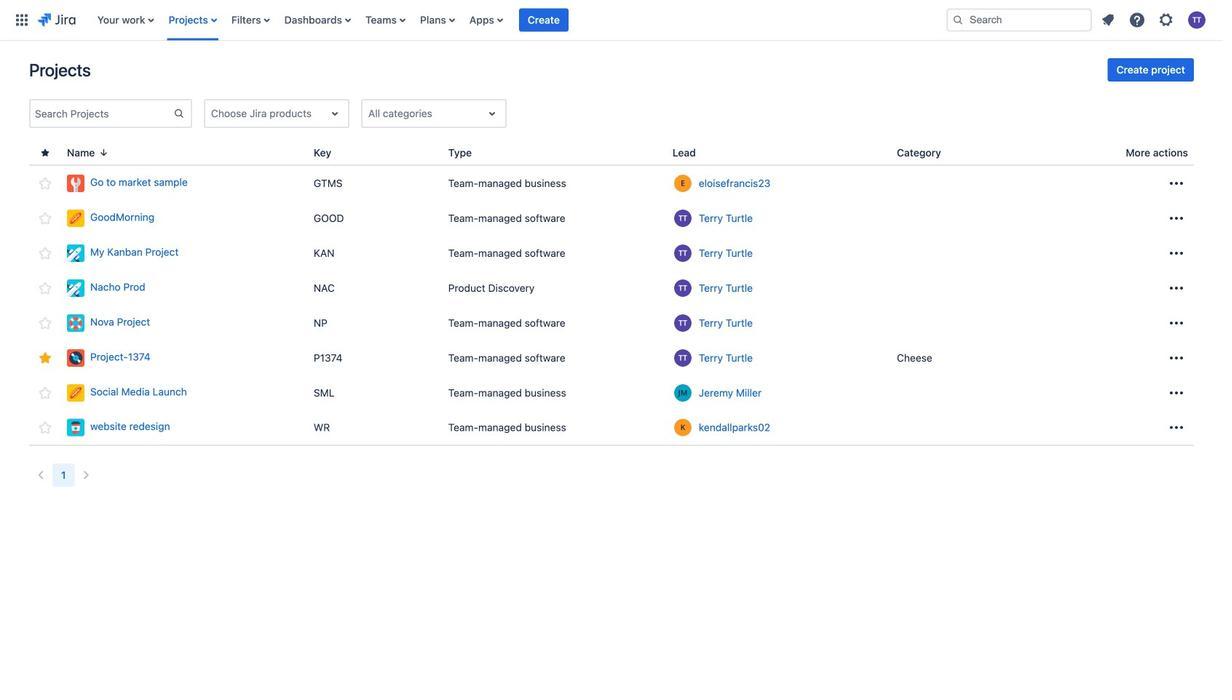 Task type: locate. For each thing, give the bounding box(es) containing it.
open image
[[326, 105, 344, 122]]

Choose Jira products text field
[[211, 106, 214, 121]]

None search field
[[947, 8, 1093, 32]]

star website redesign image
[[36, 419, 54, 437]]

notifications image
[[1100, 11, 1117, 29]]

more image
[[1168, 175, 1186, 192]]

Search Projects text field
[[31, 103, 173, 124]]

jira image
[[38, 11, 76, 29], [38, 11, 76, 29]]

open image
[[484, 105, 501, 122]]

banner
[[0, 0, 1224, 41]]

star go to market sample image
[[36, 175, 54, 192]]

search image
[[953, 14, 964, 26]]

star nova project image
[[36, 315, 54, 332]]

primary element
[[9, 0, 935, 40]]

star my kanban project image
[[36, 245, 54, 262]]

appswitcher icon image
[[13, 11, 31, 29]]

None text field
[[369, 106, 371, 121]]

next image
[[78, 467, 95, 484]]

star project-1374 image
[[36, 350, 54, 367]]

0 horizontal spatial list
[[90, 0, 935, 40]]

group
[[1108, 58, 1195, 82]]

list item
[[519, 0, 569, 40]]

your profile and settings image
[[1189, 11, 1206, 29]]

list
[[90, 0, 935, 40], [1096, 7, 1215, 33]]



Task type: describe. For each thing, give the bounding box(es) containing it.
help image
[[1129, 11, 1147, 29]]

1 horizontal spatial list
[[1096, 7, 1215, 33]]

previous image
[[32, 467, 50, 484]]

star goodmorning image
[[36, 210, 54, 227]]

settings image
[[1158, 11, 1176, 29]]

Search field
[[947, 8, 1093, 32]]

star social media launch image
[[36, 385, 54, 402]]

star nacho prod image
[[36, 280, 54, 297]]



Task type: vqa. For each thing, say whether or not it's contained in the screenshot.
Star Nova Project icon
yes



